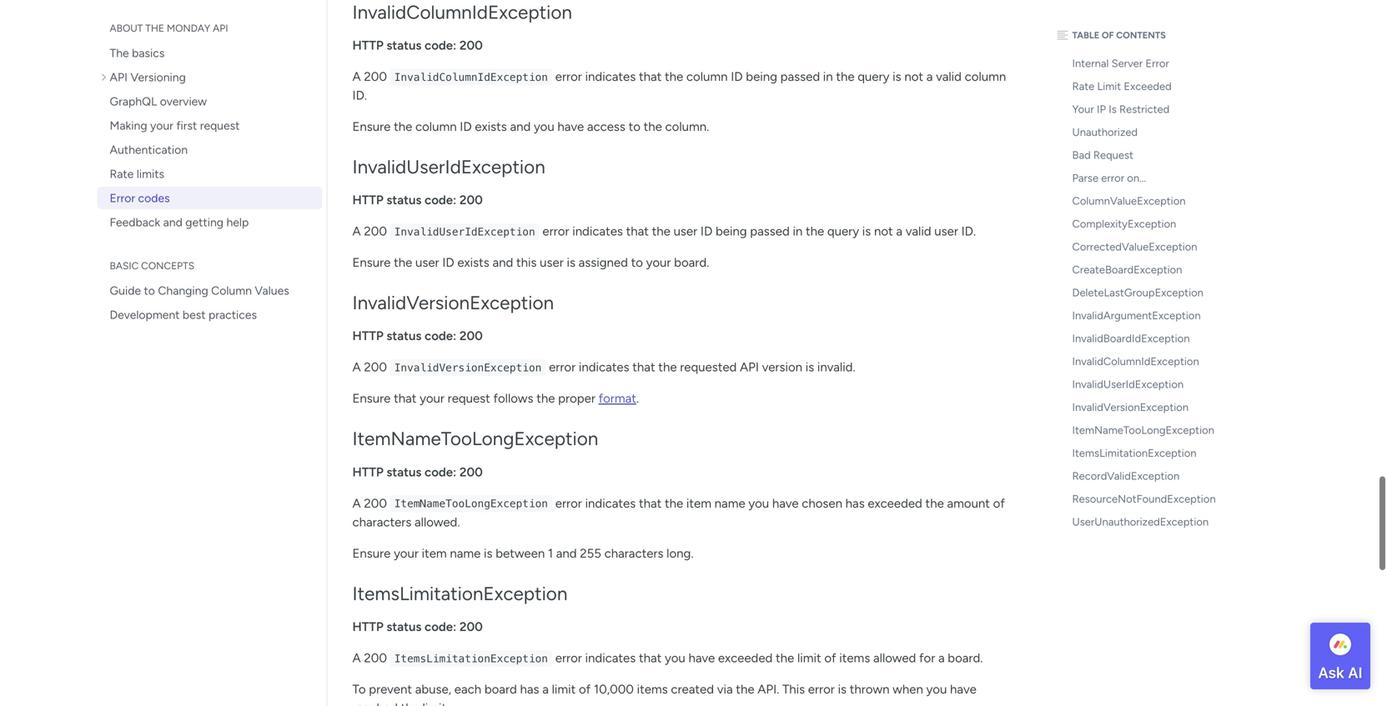 Task type: describe. For each thing, give the bounding box(es) containing it.
prevent
[[369, 682, 412, 697]]

that inside error indicates that the item name you have chosen has exceeded the amount of characters allowed.
[[639, 496, 662, 511]]

internal server error
[[1072, 57, 1169, 70]]

itemslimitationexception inside a 200 itemslimitationexception error indicates that you have exceeded the limit of items allowed for a board.
[[394, 653, 548, 665]]

created
[[671, 682, 714, 697]]

about
[[110, 22, 143, 34]]

your down graphql overview at the left top of page
[[150, 118, 173, 133]]

unauthorized
[[1072, 126, 1138, 139]]

correctedvalueexception link
[[1053, 236, 1237, 259]]

guide to changing column values
[[110, 284, 289, 298]]

2 vertical spatial invalidcolumnidexception
[[1072, 355, 1199, 368]]

restricted
[[1120, 103, 1170, 116]]

exists for user
[[458, 255, 490, 270]]

1
[[548, 546, 553, 561]]

error inside error indicates that the item name you have chosen has exceeded the amount of characters allowed.
[[555, 496, 582, 511]]

request
[[1094, 149, 1134, 162]]

unauthorized link
[[1053, 121, 1237, 144]]

version
[[762, 360, 803, 375]]

invalidversionexception link
[[1053, 396, 1237, 419]]

request for your
[[448, 391, 490, 406]]

getting
[[185, 215, 224, 229]]

5 http status code: 200 from the top
[[352, 620, 483, 635]]

1 vertical spatial in
[[793, 224, 803, 239]]

invalidboardidexception link
[[1053, 327, 1237, 350]]

rate limits
[[110, 167, 164, 181]]

2 vertical spatial to
[[144, 284, 155, 298]]

you inside to prevent abuse, each board has a limit of 10,000 items created via the api. this error is thrown when you have reached the limit.
[[927, 682, 947, 697]]

graphql
[[110, 94, 157, 108]]

invalidversionexception inside 'a 200 invalidversionexception error indicates that the requested api version is invalid.'
[[394, 362, 542, 374]]

this
[[783, 682, 805, 697]]

3 status from the top
[[387, 329, 422, 344]]

2 vertical spatial api
[[740, 360, 759, 375]]

ensure the column id exists and you have access to the column.
[[352, 119, 709, 134]]

a inside to prevent abuse, each board has a limit of 10,000 items created via the api. this error is thrown when you have reached the limit.
[[542, 682, 549, 697]]

valid inside error indicates that the column id being passed in the query is not a valid column id.
[[936, 69, 962, 84]]

createboardexception link
[[1053, 259, 1237, 282]]

practices
[[209, 308, 257, 322]]

api inside "link"
[[110, 70, 128, 84]]

proper
[[558, 391, 596, 406]]

1 vertical spatial itemslimitationexception
[[352, 583, 568, 605]]

basic concepts
[[110, 260, 194, 272]]

0 horizontal spatial board.
[[674, 255, 709, 270]]

have for exceeded
[[689, 651, 715, 666]]

show subpages for api versioning image
[[101, 71, 110, 83]]

authentication
[[110, 143, 188, 157]]

invalid.
[[818, 360, 856, 375]]

graphql overview
[[110, 94, 207, 108]]

has inside to prevent abuse, each board has a limit of 10,000 items created via the api. this error is thrown when you have reached the limit.
[[520, 682, 539, 697]]

limits
[[137, 167, 164, 181]]

invalidargumentexception link
[[1053, 305, 1237, 327]]

follows
[[493, 391, 534, 406]]

.
[[637, 391, 639, 406]]

monday
[[167, 22, 210, 34]]

0 vertical spatial api
[[213, 22, 228, 34]]

column
[[211, 284, 252, 298]]

10,000
[[594, 682, 634, 697]]

has inside error indicates that the item name you have chosen has exceeded the amount of characters allowed.
[[846, 496, 865, 511]]

id. inside error indicates that the column id being passed in the query is not a valid column id.
[[352, 88, 367, 103]]

5 status from the top
[[387, 620, 422, 635]]

1 vertical spatial item
[[422, 546, 447, 561]]

error inside error indicates that the column id being passed in the query is not a valid column id.
[[555, 69, 582, 84]]

your down allowed.
[[394, 546, 419, 561]]

project logo image
[[1327, 632, 1354, 658]]

column.
[[665, 119, 709, 134]]

api versioning
[[110, 70, 186, 84]]

bad request
[[1072, 149, 1134, 162]]

assigned
[[579, 255, 628, 270]]

the basics link
[[97, 42, 322, 64]]

each
[[455, 682, 481, 697]]

1 vertical spatial id.
[[962, 224, 976, 239]]

making your first request link
[[97, 114, 322, 137]]

error inside to prevent abuse, each board has a limit of 10,000 items created via the api. this error is thrown when you have reached the limit.
[[808, 682, 835, 697]]

guide
[[110, 284, 141, 298]]

about the monday api
[[110, 22, 228, 34]]

your down a 200 invaliduseridexception error indicates that the user id being passed in the query is not a valid user id.
[[646, 255, 671, 270]]

first
[[176, 118, 197, 133]]

allowed
[[873, 651, 916, 666]]

for
[[919, 651, 935, 666]]

you for that
[[665, 651, 686, 666]]

limit
[[1097, 80, 1121, 93]]

in inside error indicates that the column id being passed in the query is not a valid column id.
[[823, 69, 833, 84]]

invalidcolumnidexception inside a 200 invalidcolumnidexception
[[394, 71, 548, 83]]

deletelastgroupexception link
[[1053, 282, 1237, 305]]

1 vertical spatial valid
[[906, 224, 932, 239]]

1 http status code: 200 from the top
[[352, 38, 483, 53]]

resourcenotfoundexception
[[1072, 493, 1216, 506]]

createboardexception
[[1072, 263, 1183, 277]]

thrown
[[850, 682, 890, 697]]

a 200 invaliduseridexception error indicates that the user id being passed in the query is not a valid user id.
[[352, 224, 976, 239]]

indicates for error indicates that the requested api version is invalid.
[[579, 360, 630, 375]]

item inside error indicates that the item name you have chosen has exceeded the amount of characters allowed.
[[687, 496, 712, 511]]

chosen
[[802, 496, 843, 511]]

via
[[717, 682, 733, 697]]

api versioning link
[[97, 66, 322, 88]]

passed inside error indicates that the column id being passed in the query is not a valid column id.
[[781, 69, 820, 84]]

query inside error indicates that the column id being passed in the query is not a valid column id.
[[858, 69, 890, 84]]

recordvalidexception link
[[1053, 465, 1237, 488]]

4 status from the top
[[387, 465, 422, 480]]

0 vertical spatial invaliduseridexception
[[352, 155, 545, 178]]

format link
[[599, 391, 637, 406]]

have for chosen
[[772, 496, 799, 511]]

indicates inside error indicates that the item name you have chosen has exceeded the amount of characters allowed.
[[585, 496, 636, 511]]

guide to changing column values link
[[97, 279, 322, 302]]

limit inside to prevent abuse, each board has a limit of 10,000 items created via the api. this error is thrown when you have reached the limit.
[[552, 682, 576, 697]]

resourcenotfoundexception link
[[1053, 488, 1237, 511]]

abuse,
[[415, 682, 451, 697]]

invalidboardidexception
[[1072, 332, 1190, 345]]

basic
[[110, 260, 139, 272]]

3 http status code: 200 from the top
[[352, 329, 483, 344]]

invaliduseridexception link
[[1053, 373, 1237, 396]]

1 code: from the top
[[425, 38, 457, 53]]

ensure that your request follows the proper format .
[[352, 391, 639, 406]]

2 horizontal spatial column
[[965, 69, 1006, 84]]

invalidargumentexception
[[1072, 309, 1201, 322]]

1 horizontal spatial of
[[825, 651, 836, 666]]

ensure your item name is between 1 and 255 characters long.
[[352, 546, 694, 561]]

error codes link
[[97, 187, 322, 209]]

internal
[[1072, 57, 1109, 70]]

rate limits link
[[97, 163, 322, 185]]

1 horizontal spatial board.
[[948, 651, 983, 666]]

itemnametoolongexception down ensure that your request follows the proper format .
[[352, 428, 598, 450]]

complexityexception
[[1072, 217, 1177, 231]]

ensure for ensure your item name is between 1 and 255 characters long.
[[352, 546, 391, 561]]

allowed.
[[415, 515, 460, 530]]

ensure for ensure that your request follows the proper format .
[[352, 391, 391, 406]]

1 horizontal spatial characters
[[605, 546, 664, 561]]

correctedvalueexception
[[1072, 240, 1198, 254]]

1 vertical spatial passed
[[750, 224, 790, 239]]

codes
[[138, 191, 170, 205]]

ensure for ensure the column id exists and you have access to the column.
[[352, 119, 391, 134]]



Task type: locate. For each thing, give the bounding box(es) containing it.
0 vertical spatial in
[[823, 69, 833, 84]]

items
[[840, 651, 870, 666], [637, 682, 668, 697]]

indicates for error indicates that you have exceeded the limit of items allowed for a board.
[[585, 651, 636, 666]]

api
[[213, 22, 228, 34], [110, 70, 128, 84], [740, 360, 759, 375]]

to right access
[[629, 119, 641, 134]]

is
[[1109, 103, 1117, 116]]

0 horizontal spatial api
[[110, 70, 128, 84]]

0 horizontal spatial rate
[[110, 167, 134, 181]]

being inside error indicates that the column id being passed in the query is not a valid column id.
[[746, 69, 778, 84]]

2 vertical spatial invalidversionexception
[[1072, 401, 1189, 414]]

have up created
[[689, 651, 715, 666]]

1 horizontal spatial has
[[846, 496, 865, 511]]

1 horizontal spatial not
[[905, 69, 924, 84]]

0 vertical spatial name
[[715, 496, 746, 511]]

1 vertical spatial items
[[637, 682, 668, 697]]

indicates up assigned at the left top of the page
[[572, 224, 623, 239]]

0 vertical spatial itemslimitationexception
[[1072, 447, 1197, 460]]

itemslimitationexception up each
[[394, 653, 548, 665]]

board.
[[674, 255, 709, 270], [948, 651, 983, 666]]

request
[[200, 118, 240, 133], [448, 391, 490, 406]]

indicates inside error indicates that the column id being passed in the query is not a valid column id.
[[585, 69, 636, 84]]

status
[[387, 38, 422, 53], [387, 193, 422, 208], [387, 329, 422, 344], [387, 465, 422, 480], [387, 620, 422, 635]]

characters left allowed.
[[352, 515, 412, 530]]

1 vertical spatial limit
[[552, 682, 576, 697]]

is inside to prevent abuse, each board has a limit of 10,000 items created via the api. this error is thrown when you have reached the limit.
[[838, 682, 847, 697]]

api up the basics link
[[213, 22, 228, 34]]

invalidcolumnidexception down invalidboardidexception
[[1072, 355, 1199, 368]]

2 horizontal spatial api
[[740, 360, 759, 375]]

limit left 10,000
[[552, 682, 576, 697]]

you left chosen
[[749, 496, 769, 511]]

of left 10,000
[[579, 682, 591, 697]]

basics
[[132, 46, 165, 60]]

id inside error indicates that the column id being passed in the query is not a valid column id.
[[731, 69, 743, 84]]

3 http from the top
[[352, 329, 384, 344]]

a for error indicates that you have exceeded the limit of items allowed for a board.
[[352, 651, 361, 666]]

the
[[110, 46, 129, 60]]

column
[[687, 69, 728, 84], [965, 69, 1006, 84], [415, 119, 457, 134]]

0 horizontal spatial items
[[637, 682, 668, 697]]

0 vertical spatial being
[[746, 69, 778, 84]]

itemslimitationexception
[[1072, 447, 1197, 460], [352, 583, 568, 605], [394, 653, 548, 665]]

have inside error indicates that the item name you have chosen has exceeded the amount of characters allowed.
[[772, 496, 799, 511]]

3 a from the top
[[352, 360, 361, 375]]

2 http from the top
[[352, 193, 384, 208]]

0 vertical spatial id.
[[352, 88, 367, 103]]

columnvalueexception link
[[1053, 190, 1237, 213]]

http status code: 200
[[352, 38, 483, 53], [352, 193, 483, 208], [352, 329, 483, 344], [352, 465, 483, 480], [352, 620, 483, 635]]

0 vertical spatial not
[[905, 69, 924, 84]]

0 horizontal spatial exceeded
[[718, 651, 773, 666]]

0 vertical spatial rate
[[1072, 80, 1095, 93]]

itemnametoolongexception inside a 200 itemnametoolongexception
[[394, 498, 548, 510]]

0 vertical spatial passed
[[781, 69, 820, 84]]

0 horizontal spatial error
[[110, 191, 135, 205]]

best
[[183, 308, 206, 322]]

a inside error indicates that the column id being passed in the query is not a valid column id.
[[927, 69, 933, 84]]

0 horizontal spatial id.
[[352, 88, 367, 103]]

that inside error indicates that the column id being passed in the query is not a valid column id.
[[639, 69, 662, 84]]

indicates up access
[[585, 69, 636, 84]]

1 vertical spatial api
[[110, 70, 128, 84]]

2 horizontal spatial of
[[993, 496, 1005, 511]]

code:
[[425, 38, 457, 53], [425, 193, 457, 208], [425, 329, 457, 344], [425, 465, 457, 480], [425, 620, 457, 635]]

has right chosen
[[846, 496, 865, 511]]

1 horizontal spatial error
[[1146, 57, 1169, 70]]

this
[[516, 255, 537, 270]]

limit.
[[423, 701, 449, 707]]

1 vertical spatial error
[[110, 191, 135, 205]]

of right amount
[[993, 496, 1005, 511]]

you right when
[[927, 682, 947, 697]]

board. down a 200 invaliduseridexception error indicates that the user id being passed in the query is not a valid user id.
[[674, 255, 709, 270]]

error indicates that the column id being passed in the query is not a valid column id.
[[352, 69, 1006, 103]]

0 horizontal spatial not
[[874, 224, 893, 239]]

itemslimitationexception down between
[[352, 583, 568, 605]]

ask ai button
[[1311, 623, 1371, 690]]

is
[[893, 69, 902, 84], [862, 224, 871, 239], [567, 255, 576, 270], [806, 360, 814, 375], [484, 546, 493, 561], [838, 682, 847, 697]]

1 horizontal spatial column
[[687, 69, 728, 84]]

api down the
[[110, 70, 128, 84]]

2 vertical spatial itemslimitationexception
[[394, 653, 548, 665]]

0 horizontal spatial characters
[[352, 515, 412, 530]]

1 horizontal spatial name
[[715, 496, 746, 511]]

rate inside rate limits link
[[110, 167, 134, 181]]

exceeded right chosen
[[868, 496, 923, 511]]

itemnametoolongexception link
[[1053, 419, 1237, 442]]

your
[[150, 118, 173, 133], [646, 255, 671, 270], [420, 391, 445, 406], [394, 546, 419, 561]]

0 horizontal spatial valid
[[906, 224, 932, 239]]

recordvalidexception
[[1072, 470, 1180, 483]]

api left 'version'
[[740, 360, 759, 375]]

1 horizontal spatial items
[[840, 651, 870, 666]]

5 http from the top
[[352, 620, 384, 635]]

0 vertical spatial items
[[840, 651, 870, 666]]

is inside error indicates that the column id being passed in the query is not a valid column id.
[[893, 69, 902, 84]]

0 horizontal spatial request
[[200, 118, 240, 133]]

ai
[[1348, 664, 1363, 682]]

of inside error indicates that the item name you have chosen has exceeded the amount of characters allowed.
[[993, 496, 1005, 511]]

internal server error link
[[1053, 52, 1237, 75]]

1 vertical spatial not
[[874, 224, 893, 239]]

0 vertical spatial characters
[[352, 515, 412, 530]]

items down a 200 itemslimitationexception error indicates that you have exceeded the limit of items allowed for a board.
[[637, 682, 668, 697]]

the basics
[[110, 46, 165, 60]]

development best practices link
[[97, 304, 322, 326]]

have left access
[[558, 119, 584, 134]]

bad request link
[[1053, 144, 1237, 167]]

1 a from the top
[[352, 69, 361, 84]]

indicates
[[585, 69, 636, 84], [572, 224, 623, 239], [579, 360, 630, 375], [585, 496, 636, 511], [585, 651, 636, 666]]

1 vertical spatial rate
[[110, 167, 134, 181]]

1 vertical spatial invalidversionexception
[[394, 362, 542, 374]]

0 vertical spatial limit
[[798, 651, 821, 666]]

1 horizontal spatial item
[[687, 496, 712, 511]]

1 horizontal spatial in
[[823, 69, 833, 84]]

item down allowed.
[[422, 546, 447, 561]]

0 horizontal spatial in
[[793, 224, 803, 239]]

0 vertical spatial has
[[846, 496, 865, 511]]

0 vertical spatial invalidcolumnidexception
[[352, 1, 572, 23]]

your left follows
[[420, 391, 445, 406]]

2 code: from the top
[[425, 193, 457, 208]]

a for error indicates that the item name you have chosen has exceeded the amount of characters allowed.
[[352, 496, 361, 511]]

indicates up format
[[579, 360, 630, 375]]

items up "thrown"
[[840, 651, 870, 666]]

error up feedback
[[110, 191, 135, 205]]

1 vertical spatial being
[[716, 224, 747, 239]]

a for error indicates that the column id being passed in the query is not a valid column id.
[[352, 69, 361, 84]]

1 horizontal spatial request
[[448, 391, 490, 406]]

request for first
[[200, 118, 240, 133]]

1 vertical spatial board.
[[948, 651, 983, 666]]

limit up this
[[798, 651, 821, 666]]

bad
[[1072, 149, 1091, 162]]

userunauthorizedexception
[[1072, 516, 1209, 529]]

your
[[1072, 103, 1094, 116]]

between
[[496, 546, 545, 561]]

rate left limits
[[110, 167, 134, 181]]

5 a from the top
[[352, 651, 361, 666]]

0 horizontal spatial has
[[520, 682, 539, 697]]

1 horizontal spatial limit
[[798, 651, 821, 666]]

to
[[352, 682, 366, 697]]

0 horizontal spatial limit
[[552, 682, 576, 697]]

you for name
[[749, 496, 769, 511]]

0 vertical spatial query
[[858, 69, 890, 84]]

1 vertical spatial to
[[631, 255, 643, 270]]

4 a from the top
[[352, 496, 361, 511]]

have right when
[[950, 682, 977, 697]]

0 vertical spatial error
[[1146, 57, 1169, 70]]

3 ensure from the top
[[352, 391, 391, 406]]

1 vertical spatial has
[[520, 682, 539, 697]]

reached
[[352, 701, 398, 707]]

not inside error indicates that the column id being passed in the query is not a valid column id.
[[905, 69, 924, 84]]

exists left the this
[[458, 255, 490, 270]]

1 vertical spatial of
[[825, 651, 836, 666]]

1 vertical spatial exists
[[458, 255, 490, 270]]

invalidcolumnidexception up a 200 invalidcolumnidexception at the top
[[352, 1, 572, 23]]

http
[[352, 38, 384, 53], [352, 193, 384, 208], [352, 329, 384, 344], [352, 465, 384, 480], [352, 620, 384, 635]]

have for access
[[558, 119, 584, 134]]

have inside to prevent abuse, each board has a limit of 10,000 items created via the api. this error is thrown when you have reached the limit.
[[950, 682, 977, 697]]

a
[[927, 69, 933, 84], [896, 224, 903, 239], [939, 651, 945, 666], [542, 682, 549, 697]]

itemslimitationexception up recordvalidexception
[[1072, 447, 1197, 460]]

2 http status code: 200 from the top
[[352, 193, 483, 208]]

1 http from the top
[[352, 38, 384, 53]]

invalidcolumnidexception up ensure the column id exists and you have access to the column.
[[394, 71, 548, 83]]

exceeded up via
[[718, 651, 773, 666]]

values
[[255, 284, 289, 298]]

not
[[905, 69, 924, 84], [874, 224, 893, 239]]

ip
[[1097, 103, 1106, 116]]

request left follows
[[448, 391, 490, 406]]

characters right 255
[[605, 546, 664, 561]]

2 vertical spatial of
[[579, 682, 591, 697]]

has right board
[[520, 682, 539, 697]]

invaliduseridexception inside a 200 invaliduseridexception error indicates that the user id being passed in the query is not a valid user id.
[[394, 226, 535, 238]]

1 vertical spatial query
[[828, 224, 859, 239]]

1 vertical spatial request
[[448, 391, 490, 406]]

2 ensure from the top
[[352, 255, 391, 270]]

user
[[674, 224, 698, 239], [935, 224, 959, 239], [415, 255, 439, 270], [540, 255, 564, 270]]

your ip is restricted
[[1072, 103, 1170, 116]]

0 horizontal spatial column
[[415, 119, 457, 134]]

invalidcolumnidexception
[[352, 1, 572, 23], [394, 71, 548, 83], [1072, 355, 1199, 368]]

0 horizontal spatial name
[[450, 546, 481, 561]]

0 vertical spatial item
[[687, 496, 712, 511]]

overview
[[160, 94, 207, 108]]

passed
[[781, 69, 820, 84], [750, 224, 790, 239]]

error codes
[[110, 191, 170, 205]]

1 horizontal spatial valid
[[936, 69, 962, 84]]

indicates up 255
[[585, 496, 636, 511]]

0 vertical spatial board.
[[674, 255, 709, 270]]

you left access
[[534, 119, 555, 134]]

1 horizontal spatial rate
[[1072, 80, 1095, 93]]

indicates for error indicates that the user id being passed in the query is not a valid user id.
[[572, 224, 623, 239]]

you up created
[[665, 651, 686, 666]]

1 status from the top
[[387, 38, 422, 53]]

of left allowed
[[825, 651, 836, 666]]

columnvalueexception
[[1072, 194, 1186, 208]]

0 horizontal spatial of
[[579, 682, 591, 697]]

name inside error indicates that the item name you have chosen has exceeded the amount of characters allowed.
[[715, 496, 746, 511]]

1 vertical spatial invaliduseridexception
[[394, 226, 535, 238]]

error
[[1146, 57, 1169, 70], [110, 191, 135, 205]]

requested
[[680, 360, 737, 375]]

name
[[715, 496, 746, 511], [450, 546, 481, 561]]

rate for rate limit exceeded
[[1072, 80, 1095, 93]]

feedback
[[110, 215, 160, 229]]

ensure the user id exists and this user is assigned to your board.
[[352, 255, 709, 270]]

2 a from the top
[[352, 224, 361, 239]]

rate up your
[[1072, 80, 1095, 93]]

ensure for ensure the user id exists and this user is assigned to your board.
[[352, 255, 391, 270]]

characters inside error indicates that the item name you have chosen has exceeded the amount of characters allowed.
[[352, 515, 412, 530]]

changing
[[158, 284, 208, 298]]

exists for column
[[475, 119, 507, 134]]

itemslimitationexception link
[[1053, 442, 1237, 465]]

0 vertical spatial to
[[629, 119, 641, 134]]

long.
[[667, 546, 694, 561]]

error up "exceeded"
[[1146, 57, 1169, 70]]

to right assigned at the left top of the page
[[631, 255, 643, 270]]

1 horizontal spatial api
[[213, 22, 228, 34]]

4 ensure from the top
[[352, 546, 391, 561]]

help
[[226, 215, 249, 229]]

3 code: from the top
[[425, 329, 457, 344]]

1 horizontal spatial id.
[[962, 224, 976, 239]]

1 horizontal spatial exceeded
[[868, 496, 923, 511]]

1 vertical spatial name
[[450, 546, 481, 561]]

2 vertical spatial invaliduseridexception
[[1072, 378, 1184, 391]]

4 http status code: 200 from the top
[[352, 465, 483, 480]]

0 vertical spatial exceeded
[[868, 496, 923, 511]]

you inside error indicates that the item name you have chosen has exceeded the amount of characters allowed.
[[749, 496, 769, 511]]

rate for rate limits
[[110, 167, 134, 181]]

itemslimitationexception inside 'itemslimitationexception' link
[[1072, 447, 1197, 460]]

1 vertical spatial characters
[[605, 546, 664, 561]]

4 http from the top
[[352, 465, 384, 480]]

0 vertical spatial request
[[200, 118, 240, 133]]

development best practices
[[110, 308, 257, 322]]

5 code: from the top
[[425, 620, 457, 635]]

0 vertical spatial exists
[[475, 119, 507, 134]]

request up authentication link
[[200, 118, 240, 133]]

exists
[[475, 119, 507, 134], [458, 255, 490, 270]]

when
[[893, 682, 923, 697]]

a 200 invalidcolumnidexception
[[352, 69, 548, 84]]

board
[[485, 682, 517, 697]]

feedback and getting help link
[[97, 211, 322, 234]]

2 status from the top
[[387, 193, 422, 208]]

invalidversionexception
[[352, 292, 554, 314], [394, 362, 542, 374], [1072, 401, 1189, 414]]

complexityexception link
[[1053, 213, 1237, 236]]

a for error indicates that the requested api version is invalid.
[[352, 360, 361, 375]]

board. right for
[[948, 651, 983, 666]]

to right the guide
[[144, 284, 155, 298]]

parse error on... link
[[1053, 167, 1237, 190]]

error indicates that the item name you have chosen has exceeded the amount of characters allowed.
[[352, 496, 1005, 530]]

0 vertical spatial invalidversionexception
[[352, 292, 554, 314]]

invalidcolumnidexception link
[[1053, 350, 1237, 373]]

have left chosen
[[772, 496, 799, 511]]

exceeded
[[868, 496, 923, 511], [718, 651, 773, 666]]

on...
[[1127, 171, 1146, 185]]

255
[[580, 546, 601, 561]]

userunauthorizedexception link
[[1053, 511, 1237, 534]]

of inside to prevent abuse, each board has a limit of 10,000 items created via the api. this error is thrown when you have reached the limit.
[[579, 682, 591, 697]]

exists down a 200 invalidcolumnidexception at the top
[[475, 119, 507, 134]]

your ip is restricted link
[[1053, 98, 1237, 121]]

1 ensure from the top
[[352, 119, 391, 134]]

rate inside rate limit exceeded link
[[1072, 80, 1095, 93]]

of
[[993, 496, 1005, 511], [825, 651, 836, 666], [579, 682, 591, 697]]

indicates up 10,000
[[585, 651, 636, 666]]

itemnametoolongexception up allowed.
[[394, 498, 548, 510]]

itemnametoolongexception down invalidversionexception link
[[1072, 424, 1215, 437]]

parse error on...
[[1072, 171, 1146, 185]]

0 vertical spatial of
[[993, 496, 1005, 511]]

item up long.
[[687, 496, 712, 511]]

ensure
[[352, 119, 391, 134], [352, 255, 391, 270], [352, 391, 391, 406], [352, 546, 391, 561]]

exceeded inside error indicates that the item name you have chosen has exceeded the amount of characters allowed.
[[868, 496, 923, 511]]

0 horizontal spatial item
[[422, 546, 447, 561]]

1 vertical spatial invalidcolumnidexception
[[394, 71, 548, 83]]

200
[[460, 38, 483, 53], [364, 69, 387, 84], [460, 193, 483, 208], [364, 224, 387, 239], [460, 329, 483, 344], [364, 360, 387, 375], [460, 465, 483, 480], [364, 496, 387, 511], [460, 620, 483, 635], [364, 651, 387, 666]]

items inside to prevent abuse, each board has a limit of 10,000 items created via the api. this error is thrown when you have reached the limit.
[[637, 682, 668, 697]]

being
[[746, 69, 778, 84], [716, 224, 747, 239]]

a for error indicates that the user id being passed in the query is not a valid user id.
[[352, 224, 361, 239]]

you for and
[[534, 119, 555, 134]]

4 code: from the top
[[425, 465, 457, 480]]

exceeded
[[1124, 80, 1172, 93]]

1 vertical spatial exceeded
[[718, 651, 773, 666]]

0 vertical spatial valid
[[936, 69, 962, 84]]

access
[[587, 119, 626, 134]]



Task type: vqa. For each thing, say whether or not it's contained in the screenshot.


